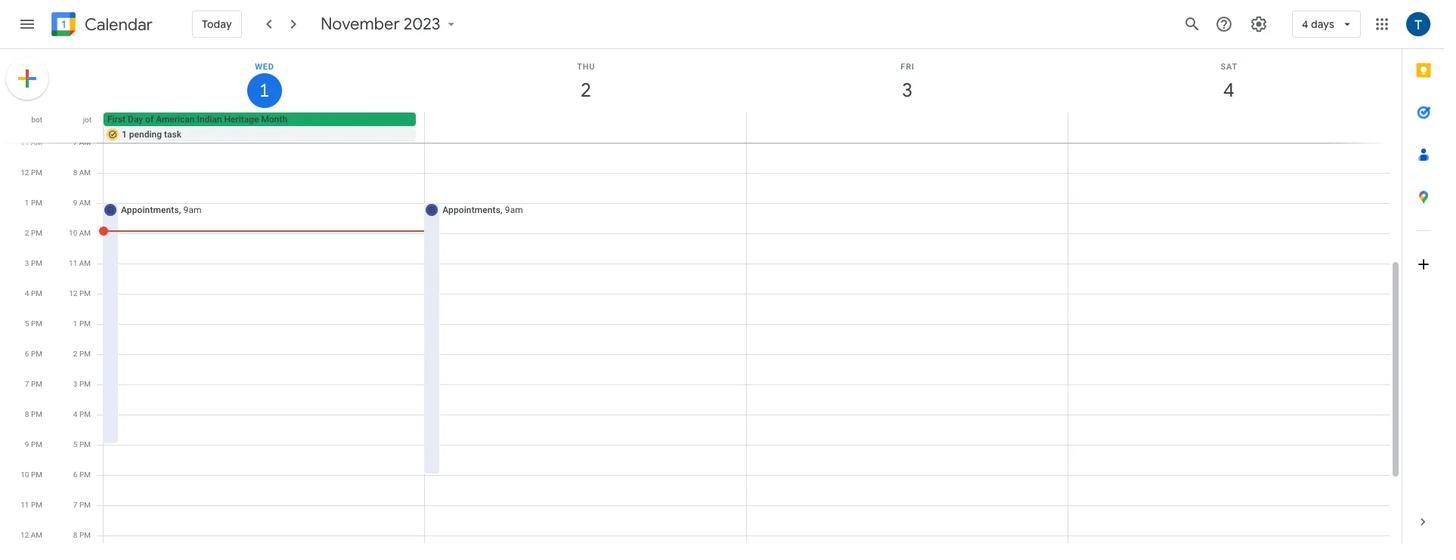 Task type: vqa. For each thing, say whether or not it's contained in the screenshot.
21 "element"
no



Task type: locate. For each thing, give the bounding box(es) containing it.
1 vertical spatial 2 pm
[[73, 350, 91, 358]]

0 vertical spatial 6
[[25, 350, 29, 358]]

cell down the 2 link
[[425, 113, 746, 143]]

1 horizontal spatial 8 pm
[[73, 532, 91, 540]]

1 vertical spatial 10
[[21, 471, 29, 479]]

cell
[[104, 113, 425, 143], [425, 113, 746, 143], [1068, 113, 1389, 143]]

1 horizontal spatial 5
[[73, 441, 77, 449]]

1 vertical spatial 7 pm
[[73, 501, 91, 510]]

12 pm down 10 am
[[69, 290, 91, 298]]

calendar element
[[48, 9, 153, 42]]

1 vertical spatial 8 pm
[[73, 532, 91, 540]]

2 inside 'thu 2'
[[579, 78, 590, 103]]

2023
[[403, 14, 440, 35]]

1 horizontal spatial appointments
[[442, 205, 501, 215]]

1 horizontal spatial 10
[[69, 229, 77, 237]]

1 horizontal spatial 12 pm
[[69, 290, 91, 298]]

2 horizontal spatial 2
[[579, 78, 590, 103]]

1 vertical spatial 7
[[25, 380, 29, 389]]

11
[[20, 138, 29, 147], [69, 259, 77, 268], [21, 501, 29, 510]]

11 down 10 am
[[69, 259, 77, 268]]

12 left 8 am
[[21, 169, 29, 177]]

1 horizontal spatial 4 pm
[[73, 411, 91, 419]]

6 pm
[[25, 350, 42, 358], [73, 471, 91, 479]]

1 vertical spatial 3 pm
[[73, 380, 91, 389]]

12 down the 11 pm
[[20, 532, 29, 540]]

2 horizontal spatial 3
[[901, 78, 912, 103]]

10 pm
[[21, 471, 42, 479]]

10 for 10 am
[[69, 229, 77, 237]]

,
[[179, 205, 181, 215], [501, 205, 503, 215]]

november 2023
[[320, 14, 440, 35]]

0 vertical spatial 12 pm
[[21, 169, 42, 177]]

0 horizontal spatial 5 pm
[[25, 320, 42, 328]]

3 inside fri 3
[[901, 78, 912, 103]]

11 am down the bot
[[20, 138, 42, 147]]

1 vertical spatial 5
[[73, 441, 77, 449]]

0 vertical spatial 8 pm
[[25, 411, 42, 419]]

1 vertical spatial 9
[[25, 441, 29, 449]]

grid
[[0, 49, 1402, 544]]

7 pm up the 9 pm
[[25, 380, 42, 389]]

cell down 4 link
[[1068, 113, 1389, 143]]

1 appointments , 9am from the left
[[121, 205, 202, 215]]

fri
[[901, 62, 915, 72]]

0 vertical spatial 10
[[69, 229, 77, 237]]

2
[[579, 78, 590, 103], [25, 229, 29, 237], [73, 350, 77, 358]]

1 horizontal spatial 2
[[73, 350, 77, 358]]

wed
[[255, 62, 274, 72]]

11 am down 10 am
[[69, 259, 91, 268]]

pm
[[31, 169, 42, 177], [31, 199, 42, 207], [31, 229, 42, 237], [31, 259, 42, 268], [31, 290, 42, 298], [79, 290, 91, 298], [31, 320, 42, 328], [79, 320, 91, 328], [31, 350, 42, 358], [79, 350, 91, 358], [31, 380, 42, 389], [79, 380, 91, 389], [31, 411, 42, 419], [79, 411, 91, 419], [31, 441, 42, 449], [79, 441, 91, 449], [31, 471, 42, 479], [79, 471, 91, 479], [31, 501, 42, 510], [79, 501, 91, 510], [79, 532, 91, 540]]

0 horizontal spatial 8 pm
[[25, 411, 42, 419]]

0 horizontal spatial 9
[[25, 441, 29, 449]]

calendar heading
[[82, 14, 153, 35]]

1 horizontal spatial 3
[[73, 380, 77, 389]]

3 link
[[890, 73, 925, 108]]

2 appointments from the left
[[442, 205, 501, 215]]

2 vertical spatial 12
[[20, 532, 29, 540]]

0 vertical spatial 1 pm
[[25, 199, 42, 207]]

1 horizontal spatial appointments , 9am
[[442, 205, 523, 215]]

appointments
[[121, 205, 179, 215], [442, 205, 501, 215]]

1 horizontal spatial 5 pm
[[73, 441, 91, 449]]

0 vertical spatial 7 pm
[[25, 380, 42, 389]]

9
[[73, 199, 77, 207], [25, 441, 29, 449]]

1
[[258, 79, 269, 103], [122, 129, 127, 140], [25, 199, 29, 207], [73, 320, 77, 328]]

today
[[202, 17, 232, 31]]

1 vertical spatial 6 pm
[[73, 471, 91, 479]]

0 horizontal spatial appointments , 9am
[[121, 205, 202, 215]]

2 vertical spatial 8
[[73, 532, 77, 540]]

8 pm
[[25, 411, 42, 419], [73, 532, 91, 540]]

grid containing 2
[[0, 49, 1402, 544]]

10 down 9 am in the top of the page
[[69, 229, 77, 237]]

1 horizontal spatial 1 pm
[[73, 320, 91, 328]]

0 vertical spatial 11 am
[[20, 138, 42, 147]]

0 horizontal spatial 2 pm
[[25, 229, 42, 237]]

0 vertical spatial 2
[[579, 78, 590, 103]]

7 up the 9 pm
[[25, 380, 29, 389]]

1 pm
[[25, 199, 42, 207], [73, 320, 91, 328]]

calendar
[[85, 14, 153, 35]]

2 vertical spatial 3
[[73, 380, 77, 389]]

tab list
[[1403, 49, 1444, 501]]

4
[[1302, 17, 1308, 31], [1223, 78, 1233, 103], [25, 290, 29, 298], [73, 411, 77, 419]]

2 cell from the left
[[425, 113, 746, 143]]

0 vertical spatial 8
[[73, 169, 77, 177]]

am up 9 am in the top of the page
[[79, 169, 91, 177]]

8
[[73, 169, 77, 177], [25, 411, 29, 419], [73, 532, 77, 540]]

12
[[21, 169, 29, 177], [69, 290, 77, 298], [20, 532, 29, 540]]

0 vertical spatial 2 pm
[[25, 229, 42, 237]]

task
[[164, 129, 181, 140]]

4 link
[[1212, 73, 1246, 108]]

1 horizontal spatial 7 pm
[[73, 501, 91, 510]]

sat
[[1221, 62, 1238, 72]]

7 up 8 am
[[73, 138, 77, 147]]

1 horizontal spatial 9am
[[505, 205, 523, 215]]

2 link
[[568, 73, 603, 108]]

am down the bot
[[31, 138, 42, 147]]

1 vertical spatial 11 am
[[69, 259, 91, 268]]

cell down 1 link
[[104, 113, 425, 143]]

am down 8 am
[[79, 199, 91, 207]]

5
[[25, 320, 29, 328], [73, 441, 77, 449]]

5 pm
[[25, 320, 42, 328], [73, 441, 91, 449]]

7
[[73, 138, 77, 147], [25, 380, 29, 389], [73, 501, 77, 510]]

settings menu image
[[1250, 15, 1268, 33]]

1 vertical spatial 11
[[69, 259, 77, 268]]

appointments , 9am
[[121, 205, 202, 215], [442, 205, 523, 215]]

2 pm
[[25, 229, 42, 237], [73, 350, 91, 358]]

8 up the 9 pm
[[25, 411, 29, 419]]

9 up 10 pm
[[25, 441, 29, 449]]

0 vertical spatial 9
[[73, 199, 77, 207]]

0 horizontal spatial 7 pm
[[25, 380, 42, 389]]

1 vertical spatial 12
[[69, 290, 77, 298]]

0 horizontal spatial 10
[[21, 471, 29, 479]]

4 pm
[[25, 290, 42, 298], [73, 411, 91, 419]]

8 up 9 am in the top of the page
[[73, 169, 77, 177]]

9 for 9 pm
[[25, 441, 29, 449]]

fri 3
[[901, 62, 915, 103]]

0 horizontal spatial 4 pm
[[25, 290, 42, 298]]

first
[[107, 114, 126, 125]]

1 inside button
[[122, 129, 127, 140]]

indian
[[197, 114, 222, 125]]

11 am
[[20, 138, 42, 147], [69, 259, 91, 268]]

0 vertical spatial 5
[[25, 320, 29, 328]]

0 horizontal spatial ,
[[179, 205, 181, 215]]

first day of american indian heritage month button
[[104, 113, 416, 126]]

7 am
[[73, 138, 91, 147]]

0 vertical spatial 6 pm
[[25, 350, 42, 358]]

cell containing first day of american indian heritage month
[[104, 113, 425, 143]]

0 vertical spatial 3 pm
[[25, 259, 42, 268]]

2 vertical spatial 11
[[21, 501, 29, 510]]

0 horizontal spatial appointments
[[121, 205, 179, 215]]

0 horizontal spatial 3 pm
[[25, 259, 42, 268]]

1 9am from the left
[[183, 205, 202, 215]]

1 horizontal spatial 11 am
[[69, 259, 91, 268]]

3 pm
[[25, 259, 42, 268], [73, 380, 91, 389]]

1 vertical spatial 5 pm
[[73, 441, 91, 449]]

main drawer image
[[18, 15, 36, 33]]

heritage
[[224, 114, 259, 125]]

8 right 12 am
[[73, 532, 77, 540]]

row
[[97, 113, 1402, 143]]

7 pm
[[25, 380, 42, 389], [73, 501, 91, 510]]

am
[[31, 138, 42, 147], [79, 138, 91, 147], [79, 169, 91, 177], [79, 199, 91, 207], [79, 229, 91, 237], [79, 259, 91, 268], [31, 532, 42, 540]]

10 up the 11 pm
[[21, 471, 29, 479]]

0 horizontal spatial 2
[[25, 229, 29, 237]]

9 up 10 am
[[73, 199, 77, 207]]

7 right the 11 pm
[[73, 501, 77, 510]]

11 up 12 am
[[21, 501, 29, 510]]

11 left 7 am
[[20, 138, 29, 147]]

12 pm left 8 am
[[21, 169, 42, 177]]

7 pm right the 11 pm
[[73, 501, 91, 510]]

0 horizontal spatial 1 pm
[[25, 199, 42, 207]]

8 pm up the 9 pm
[[25, 411, 42, 419]]

8 pm right 12 am
[[73, 532, 91, 540]]

0 vertical spatial 3
[[901, 78, 912, 103]]

0 vertical spatial 7
[[73, 138, 77, 147]]

0 horizontal spatial 3
[[25, 259, 29, 268]]

9am
[[183, 205, 202, 215], [505, 205, 523, 215]]

12 pm
[[21, 169, 42, 177], [69, 290, 91, 298]]

12 down 10 am
[[69, 290, 77, 298]]

1 vertical spatial 8
[[25, 411, 29, 419]]

0 vertical spatial 5 pm
[[25, 320, 42, 328]]

1 horizontal spatial 6 pm
[[73, 471, 91, 479]]

1 , from the left
[[179, 205, 181, 215]]

1 horizontal spatial 9
[[73, 199, 77, 207]]

0 vertical spatial 11
[[20, 138, 29, 147]]

6
[[25, 350, 29, 358], [73, 471, 77, 479]]

2 vertical spatial 7
[[73, 501, 77, 510]]

0 horizontal spatial 6
[[25, 350, 29, 358]]

1 horizontal spatial 6
[[73, 471, 77, 479]]

0 horizontal spatial 9am
[[183, 205, 202, 215]]

1 horizontal spatial ,
[[501, 205, 503, 215]]

2 vertical spatial 2
[[73, 350, 77, 358]]

1 link
[[247, 73, 282, 108]]

3
[[901, 78, 912, 103], [25, 259, 29, 268], [73, 380, 77, 389]]

10
[[69, 229, 77, 237], [21, 471, 29, 479]]

1 cell from the left
[[104, 113, 425, 143]]



Task type: describe. For each thing, give the bounding box(es) containing it.
day
[[128, 114, 143, 125]]

today button
[[192, 6, 242, 42]]

1 vertical spatial 4 pm
[[73, 411, 91, 419]]

1 appointments from the left
[[121, 205, 179, 215]]

1 vertical spatial 12 pm
[[69, 290, 91, 298]]

thu 2
[[577, 62, 595, 103]]

american
[[156, 114, 195, 125]]

1 vertical spatial 2
[[25, 229, 29, 237]]

11 pm
[[21, 501, 42, 510]]

10 am
[[69, 229, 91, 237]]

1 vertical spatial 1 pm
[[73, 320, 91, 328]]

1 horizontal spatial 2 pm
[[73, 350, 91, 358]]

month
[[261, 114, 287, 125]]

4 days
[[1302, 17, 1334, 31]]

1 inside wed 1
[[258, 79, 269, 103]]

1 pending task button
[[104, 128, 416, 141]]

4 inside dropdown button
[[1302, 17, 1308, 31]]

1 vertical spatial 6
[[73, 471, 77, 479]]

0 horizontal spatial 6 pm
[[25, 350, 42, 358]]

am down 10 am
[[79, 259, 91, 268]]

2 , from the left
[[501, 205, 503, 215]]

0 vertical spatial 12
[[21, 169, 29, 177]]

0 horizontal spatial 5
[[25, 320, 29, 328]]

4 inside sat 4
[[1223, 78, 1233, 103]]

8 am
[[73, 169, 91, 177]]

days
[[1311, 17, 1334, 31]]

bot
[[31, 116, 42, 124]]

1 horizontal spatial 3 pm
[[73, 380, 91, 389]]

sat 4
[[1221, 62, 1238, 103]]

wed 1
[[255, 62, 274, 103]]

november
[[320, 14, 399, 35]]

10 for 10 pm
[[21, 471, 29, 479]]

pending
[[129, 129, 162, 140]]

2 appointments , 9am from the left
[[442, 205, 523, 215]]

am down 9 am in the top of the page
[[79, 229, 91, 237]]

jot
[[83, 116, 91, 124]]

9 am
[[73, 199, 91, 207]]

of
[[145, 114, 154, 125]]

thu
[[577, 62, 595, 72]]

1 vertical spatial 3
[[25, 259, 29, 268]]

1 pending task
[[122, 129, 181, 140]]

row containing first day of american indian heritage month
[[97, 113, 1402, 143]]

am down the jot
[[79, 138, 91, 147]]

0 horizontal spatial 11 am
[[20, 138, 42, 147]]

9 pm
[[25, 441, 42, 449]]

0 vertical spatial 4 pm
[[25, 290, 42, 298]]

4 days button
[[1292, 6, 1361, 42]]

12 am
[[20, 532, 42, 540]]

0 horizontal spatial 12 pm
[[21, 169, 42, 177]]

9 for 9 am
[[73, 199, 77, 207]]

2 9am from the left
[[505, 205, 523, 215]]

november 2023 button
[[314, 14, 465, 35]]

3 cell from the left
[[1068, 113, 1389, 143]]

first day of american indian heritage month
[[107, 114, 287, 125]]

am down the 11 pm
[[31, 532, 42, 540]]



